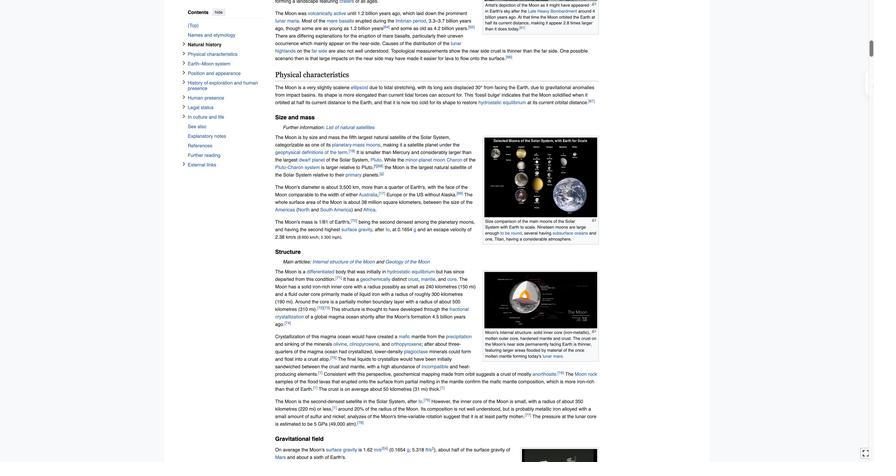 Task type: vqa. For each thing, say whether or not it's contained in the screenshot.
Xbox 360
no



Task type: describe. For each thing, give the bounding box(es) containing it.
2 x small image from the top
[[182, 51, 186, 56]]

7 x small image from the top
[[182, 162, 186, 166]]

2 note from the top
[[275, 258, 599, 266]]

1 x small image from the top
[[182, 42, 186, 46]]

1 x small image from the top
[[182, 95, 186, 99]]



Task type: locate. For each thing, give the bounding box(es) containing it.
2 x small image from the top
[[182, 114, 186, 118]]

note
[[275, 124, 599, 131], [275, 258, 599, 266]]

4 x small image from the top
[[182, 71, 186, 75]]

5 x small image from the top
[[182, 80, 186, 84]]

0 vertical spatial note
[[275, 124, 599, 131]]

x small image
[[182, 95, 186, 99], [182, 114, 186, 118]]

fullscreen image
[[863, 450, 870, 457]]

1 note from the top
[[275, 124, 599, 131]]

x small image
[[182, 42, 186, 46], [182, 51, 186, 56], [182, 61, 186, 65], [182, 71, 186, 75], [182, 80, 186, 84], [182, 105, 186, 109], [182, 162, 186, 166]]

0 vertical spatial x small image
[[182, 95, 186, 99]]

1 vertical spatial note
[[275, 258, 599, 266]]

1 vertical spatial x small image
[[182, 114, 186, 118]]

6 x small image from the top
[[182, 105, 186, 109]]

3 x small image from the top
[[182, 61, 186, 65]]



